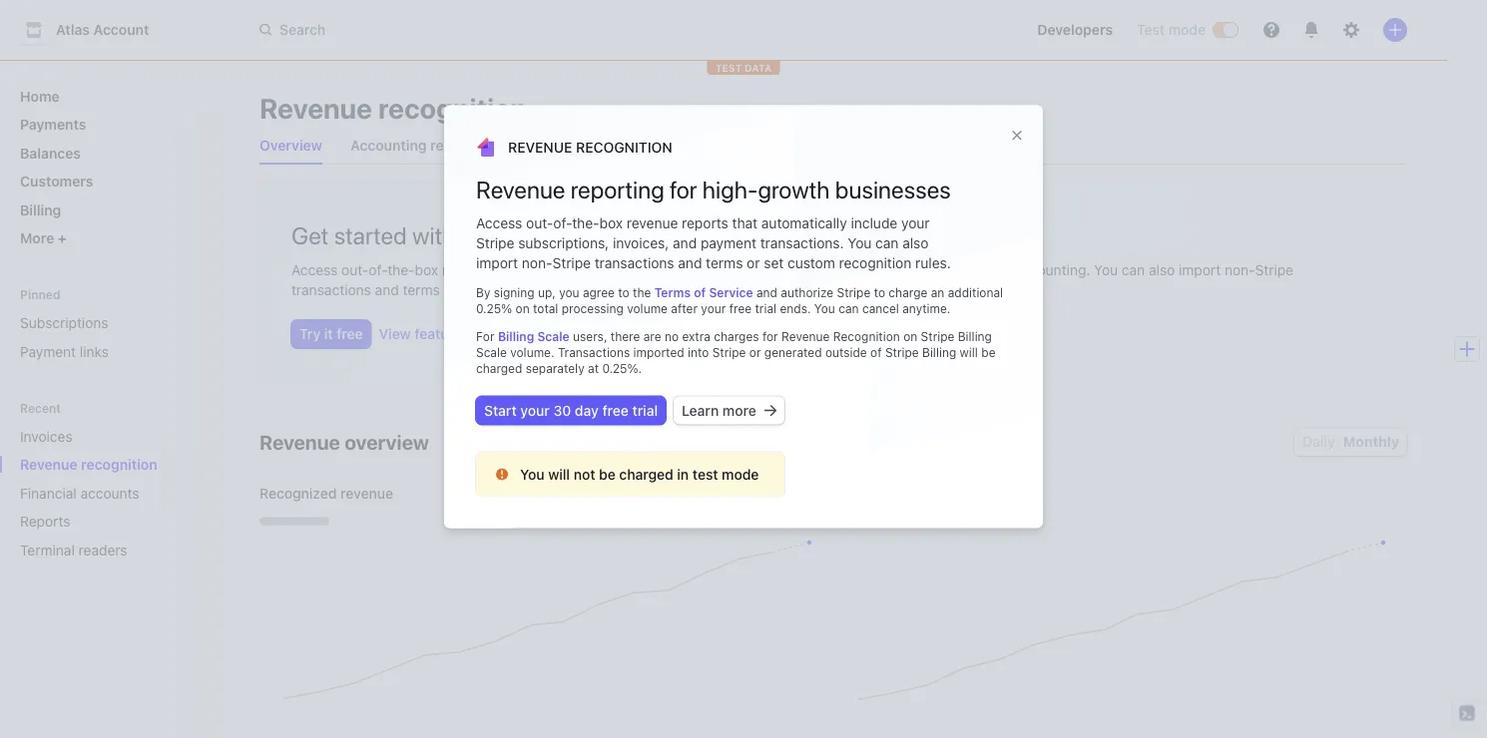 Task type: locate. For each thing, give the bounding box(es) containing it.
daily monthly
[[1303, 434, 1399, 450]]

or down charges
[[749, 346, 761, 360]]

can down accounting
[[839, 302, 859, 316]]

for
[[670, 175, 697, 203], [762, 330, 778, 344]]

test
[[715, 62, 742, 73]]

1 vertical spatial revenue recognition
[[20, 457, 157, 473]]

set up 0.25%
[[461, 282, 481, 298]]

trial
[[755, 302, 777, 316], [632, 402, 658, 419]]

will down additional
[[960, 346, 978, 360]]

1 horizontal spatial that
[[732, 214, 758, 231]]

of-
[[553, 214, 572, 231], [369, 262, 387, 278]]

import
[[542, 137, 587, 154], [476, 254, 518, 271], [1179, 262, 1221, 278]]

1 horizontal spatial transactions
[[595, 254, 674, 271]]

with right started
[[412, 222, 456, 250]]

1 vertical spatial or
[[444, 282, 457, 298]]

can inside access out-of-the-box revenue reports that automatically include your stripe subscriptions, invoices, and payment transactions. you can also import non-stripe transactions and terms or set custom recognition rules.
[[875, 234, 899, 251]]

revenue recognition
[[259, 91, 527, 124], [20, 457, 157, 473]]

be right not
[[599, 466, 616, 482]]

that up rules
[[547, 262, 573, 278]]

access down get
[[291, 262, 338, 278]]

reporting
[[571, 175, 664, 203]]

oct left 2022
[[609, 433, 633, 449]]

0 vertical spatial trial
[[755, 302, 777, 316]]

can down include
[[875, 234, 899, 251]]

mode down mtd
[[722, 466, 759, 482]]

beta up high-
[[716, 139, 742, 153]]

1 vertical spatial svg image
[[496, 468, 508, 480]]

your down terms of service link
[[701, 302, 726, 316]]

0 horizontal spatial recognition
[[81, 457, 157, 473]]

1 horizontal spatial access
[[476, 214, 522, 231]]

pinned
[[20, 288, 60, 302]]

for
[[476, 330, 495, 344]]

payments
[[20, 116, 86, 133]]

1 horizontal spatial trial
[[755, 302, 777, 316]]

1 vertical spatial box
[[415, 262, 438, 278]]

not
[[574, 466, 595, 482]]

financial
[[20, 485, 77, 502]]

the- inside access out-of-the-box revenue reports that automatically capture your latest stripe data and streamline accrual accounting. you can also import non-stripe transactions and terms or set custom rules to recognize revenue in line with your accounting practices.
[[387, 262, 415, 278]]

of- down started
[[369, 262, 387, 278]]

more button
[[12, 222, 204, 255]]

recent
[[20, 401, 61, 415]]

your left 30
[[520, 402, 550, 419]]

pinned element
[[12, 307, 204, 368]]

transactions inside access out-of-the-box revenue reports that automatically capture your latest stripe data and streamline accrual accounting. you can also import non-stripe transactions and terms or set custom rules to recognize revenue in line with your accounting practices.
[[291, 282, 371, 298]]

0 horizontal spatial revenue recognition
[[20, 457, 157, 473]]

of right outside
[[870, 346, 882, 360]]

0 horizontal spatial non-
[[522, 254, 552, 271]]

beta
[[602, 139, 629, 153], [716, 139, 742, 153]]

non- inside access out-of-the-box revenue reports that automatically include your stripe subscriptions, invoices, and payment transactions. you can also import non-stripe transactions and terms or set custom recognition rules.
[[522, 254, 552, 271]]

0 vertical spatial custom
[[787, 254, 835, 271]]

set down the transactions.
[[764, 254, 784, 271]]

billing up more
[[20, 202, 61, 218]]

free right it
[[337, 326, 363, 342]]

transactions.
[[760, 234, 844, 251]]

0 vertical spatial of-
[[553, 214, 572, 231]]

billing
[[20, 202, 61, 218], [498, 330, 534, 344], [958, 330, 992, 344], [922, 346, 956, 360]]

it
[[324, 326, 333, 342]]

features
[[415, 326, 469, 342]]

also inside access out-of-the-box revenue reports that automatically include your stripe subscriptions, invoices, and payment transactions. you can also import non-stripe transactions and terms or set custom recognition rules.
[[902, 234, 929, 251]]

out-
[[526, 214, 553, 231], [341, 262, 369, 278]]

revenue up financial
[[20, 457, 77, 473]]

access out-of-the-box revenue reports that automatically include your stripe subscriptions, invoices, and payment transactions. you can also import non-stripe transactions and terms or set custom recognition rules.
[[476, 214, 951, 271]]

1 horizontal spatial with
[[752, 282, 779, 298]]

1 vertical spatial also
[[1149, 262, 1175, 278]]

charged inside users, there are no extra charges for revenue recognition on stripe billing scale volume. transactions imported into stripe or generated outside of stripe billing will be charged separately at 0.25%.
[[476, 362, 522, 376]]

recognition up outside
[[833, 330, 900, 344]]

reports
[[20, 514, 70, 530]]

can right accounting.
[[1122, 262, 1145, 278]]

you will not be charged in test mode
[[520, 466, 759, 482]]

non-
[[522, 254, 552, 271], [1225, 262, 1255, 278]]

revenue inside users, there are no extra charges for revenue recognition on stripe billing scale volume. transactions imported into stripe or generated outside of stripe billing will be charged separately at 0.25%.
[[781, 330, 830, 344]]

automatically
[[761, 214, 847, 231], [577, 262, 662, 278]]

for down rules
[[670, 175, 697, 203]]

of- for and
[[553, 214, 572, 231]]

stripe
[[476, 234, 514, 251], [552, 254, 591, 271], [791, 262, 829, 278], [1255, 262, 1294, 278], [837, 286, 871, 300], [921, 330, 954, 344], [712, 346, 746, 360], [885, 346, 919, 360]]

1 vertical spatial automatically
[[577, 262, 662, 278]]

mode
[[1168, 21, 1206, 38], [722, 466, 759, 482]]

can inside and authorize stripe to charge an additional 0.25% on total processing volume after your free trial ends. you can cancel anytime.
[[839, 302, 859, 316]]

trial left ends.
[[755, 302, 777, 316]]

to up cancel
[[874, 286, 885, 300]]

revenue up generated
[[781, 330, 830, 344]]

0 vertical spatial out-
[[526, 214, 553, 231]]

automatically inside access out-of-the-box revenue reports that automatically include your stripe subscriptions, invoices, and payment transactions. you can also import non-stripe transactions and terms or set custom recognition rules.
[[761, 214, 847, 231]]

1 horizontal spatial revenue recognition
[[259, 91, 527, 124]]

0 horizontal spatial charged
[[476, 362, 522, 376]]

1 vertical spatial the-
[[387, 262, 415, 278]]

invoices
[[20, 428, 73, 445]]

learn more link
[[674, 397, 784, 425]]

0 vertical spatial transactions
[[595, 254, 674, 271]]

charge
[[889, 286, 928, 300]]

and up terms of service link
[[678, 254, 702, 271]]

of- inside access out-of-the-box revenue reports that automatically capture your latest stripe data and streamline accrual accounting. you can also import non-stripe transactions and terms or set custom rules to recognize revenue in line with your accounting practices.
[[369, 262, 387, 278]]

recent navigation links element
[[0, 400, 220, 566]]

1 horizontal spatial free
[[602, 402, 629, 419]]

businesses
[[835, 175, 951, 203]]

charged
[[476, 362, 522, 376], [619, 466, 673, 482]]

tab list
[[252, 128, 1407, 165]]

recognized revenue
[[259, 486, 393, 502]]

can
[[875, 234, 899, 251], [1122, 262, 1145, 278], [839, 302, 859, 316]]

and right data
[[865, 262, 889, 278]]

out- down started
[[341, 262, 369, 278]]

or down payment
[[747, 254, 760, 271]]

the- inside access out-of-the-box revenue reports that automatically include your stripe subscriptions, invoices, and payment transactions. you can also import non-stripe transactions and terms or set custom recognition rules.
[[572, 214, 599, 231]]

with down latest on the top of the page
[[752, 282, 779, 298]]

or
[[747, 254, 760, 271], [444, 282, 457, 298], [749, 346, 761, 360]]

2 horizontal spatial import
[[1179, 262, 1221, 278]]

custom
[[787, 254, 835, 271], [484, 282, 532, 298]]

that inside access out-of-the-box revenue reports that automatically include your stripe subscriptions, invoices, and payment transactions. you can also import non-stripe transactions and terms or set custom recognition rules.
[[732, 214, 758, 231]]

payments link
[[12, 108, 204, 141]]

0 vertical spatial the-
[[572, 214, 599, 231]]

0 vertical spatial charged
[[476, 362, 522, 376]]

2 figure from the left
[[857, 544, 1383, 732]]

revenue up the signing
[[461, 222, 550, 250]]

1 horizontal spatial set
[[764, 254, 784, 271]]

2 horizontal spatial can
[[1122, 262, 1145, 278]]

0 horizontal spatial transactions
[[291, 282, 371, 298]]

charged down for
[[476, 362, 522, 376]]

the- up subscriptions,
[[572, 214, 599, 231]]

scale down for
[[476, 346, 507, 360]]

that up payment
[[732, 214, 758, 231]]

account
[[93, 21, 149, 38]]

mode right test
[[1168, 21, 1206, 38]]

to inside access out-of-the-box revenue reports that automatically capture your latest stripe data and streamline accrual accounting. you can also import non-stripe transactions and terms or set custom rules to recognize revenue in line with your accounting practices.
[[571, 282, 584, 298]]

beta up the 'reporting'
[[602, 139, 629, 153]]

0 horizontal spatial be
[[599, 466, 616, 482]]

1 vertical spatial set
[[461, 282, 481, 298]]

0 vertical spatial in
[[710, 282, 721, 298]]

1 horizontal spatial in
[[710, 282, 721, 298]]

you right accounting.
[[1094, 262, 1118, 278]]

30
[[553, 402, 571, 419]]

tab list containing overview
[[252, 128, 1407, 165]]

of up after
[[694, 286, 706, 300]]

terms up view features on the top of the page
[[403, 282, 440, 298]]

1 vertical spatial access
[[291, 262, 338, 278]]

0 vertical spatial svg image
[[764, 405, 776, 417]]

total
[[533, 302, 558, 316]]

ends.
[[780, 302, 811, 316]]

pinned navigation links element
[[12, 286, 204, 368]]

0 vertical spatial free
[[729, 302, 752, 316]]

rules.
[[915, 254, 951, 271]]

0 horizontal spatial set
[[461, 282, 481, 298]]

svg image down start
[[496, 468, 508, 480]]

1 horizontal spatial automatically
[[761, 214, 847, 231]]

recognition up accounting
[[839, 254, 912, 271]]

and inside and authorize stripe to charge an additional 0.25% on total processing volume after your free trial ends. you can cancel anytime.
[[757, 286, 777, 300]]

box inside access out-of-the-box revenue reports that automatically include your stripe subscriptions, invoices, and payment transactions. you can also import non-stripe transactions and terms or set custom recognition rules.
[[599, 214, 623, 231]]

learn more
[[682, 402, 756, 419]]

in
[[710, 282, 721, 298], [677, 466, 689, 482]]

access inside access out-of-the-box revenue reports that automatically capture your latest stripe data and streamline accrual accounting. you can also import non-stripe transactions and terms or set custom rules to recognize revenue in line with your accounting practices.
[[291, 262, 338, 278]]

recognition up the 'reporting'
[[576, 139, 672, 155]]

or left by
[[444, 282, 457, 298]]

1 horizontal spatial recognition
[[378, 91, 527, 124]]

free
[[729, 302, 752, 316], [337, 326, 363, 342], [602, 402, 629, 419]]

trial up 2022
[[632, 402, 658, 419]]

revenue recognition down invoices link
[[20, 457, 157, 473]]

customers
[[20, 173, 93, 190]]

reports for latest
[[497, 262, 544, 278]]

reports up payment
[[682, 214, 728, 231]]

on inside users, there are no extra charges for revenue recognition on stripe billing scale volume. transactions imported into stripe or generated outside of stripe billing will be charged separately at 0.25%.
[[903, 330, 917, 344]]

be inside users, there are no extra charges for revenue recognition on stripe billing scale volume. transactions imported into stripe or generated outside of stripe billing will be charged separately at 0.25%.
[[981, 346, 996, 360]]

1 vertical spatial terms
[[403, 282, 440, 298]]

2 horizontal spatial recognition
[[839, 254, 912, 271]]

0 horizontal spatial reports
[[430, 137, 480, 154]]

you inside access out-of-the-box revenue reports that automatically capture your latest stripe data and streamline accrual accounting. you can also import non-stripe transactions and terms or set custom rules to recognize revenue in line with your accounting practices.
[[1094, 262, 1118, 278]]

import inside access out-of-the-box revenue reports that automatically include your stripe subscriptions, invoices, and payment transactions. you can also import non-stripe transactions and terms or set custom recognition rules.
[[476, 254, 518, 271]]

also
[[902, 234, 929, 251], [1149, 262, 1175, 278]]

1 horizontal spatial charged
[[619, 466, 673, 482]]

terms down payment
[[706, 254, 743, 271]]

revenue recognition
[[508, 139, 672, 155]]

2 horizontal spatial free
[[729, 302, 752, 316]]

access up subscriptions,
[[476, 214, 522, 231]]

be down additional
[[981, 346, 996, 360]]

automatically for capture
[[577, 262, 662, 278]]

revenue up invoices,
[[627, 214, 678, 231]]

and down latest on the top of the page
[[757, 286, 777, 300]]

0 horizontal spatial custom
[[484, 282, 532, 298]]

1 beta from the left
[[602, 139, 629, 153]]

1 horizontal spatial on
[[903, 330, 917, 344]]

2 vertical spatial or
[[749, 346, 761, 360]]

1 vertical spatial recognition
[[839, 254, 912, 271]]

on down the signing
[[516, 302, 530, 316]]

test
[[1137, 21, 1165, 38]]

access inside access out-of-the-box revenue reports that automatically include your stripe subscriptions, invoices, and payment transactions. you can also import non-stripe transactions and terms or set custom recognition rules.
[[476, 214, 522, 231]]

beta for data import
[[602, 139, 629, 153]]

subscriptions link
[[12, 307, 204, 339]]

0 vertical spatial revenue recognition
[[259, 91, 527, 124]]

stripe inside and authorize stripe to charge an additional 0.25% on total processing volume after your free trial ends. you can cancel anytime.
[[837, 286, 871, 300]]

0 vertical spatial for
[[670, 175, 697, 203]]

1 vertical spatial on
[[903, 330, 917, 344]]

users,
[[573, 330, 607, 344]]

you down include
[[848, 234, 872, 251]]

box inside access out-of-the-box revenue reports that automatically capture your latest stripe data and streamline accrual accounting. you can also import non-stripe transactions and terms or set custom rules to recognize revenue in line with your accounting practices.
[[415, 262, 438, 278]]

start your 30 day free trial button
[[476, 397, 666, 425]]

1 vertical spatial with
[[752, 282, 779, 298]]

2 vertical spatial can
[[839, 302, 859, 316]]

out- inside access out-of-the-box revenue reports that automatically include your stripe subscriptions, invoices, and payment transactions. you can also import non-stripe transactions and terms or set custom recognition rules.
[[526, 214, 553, 231]]

1 vertical spatial transactions
[[291, 282, 371, 298]]

core navigation links element
[[12, 80, 204, 255]]

recognition up accounting reports
[[378, 91, 527, 124]]

recognition up 'accounts'
[[81, 457, 157, 473]]

start
[[484, 402, 517, 419]]

the- for transactions
[[387, 262, 415, 278]]

that inside access out-of-the-box revenue reports that automatically capture your latest stripe data and streamline accrual accounting. you can also import non-stripe transactions and terms or set custom rules to recognize revenue in line with your accounting practices.
[[547, 262, 573, 278]]

1 horizontal spatial figure
[[857, 544, 1383, 732]]

the-
[[572, 214, 599, 231], [387, 262, 415, 278]]

0 horizontal spatial of
[[694, 286, 706, 300]]

revenue
[[259, 91, 372, 124], [508, 139, 572, 155], [476, 175, 565, 203], [461, 222, 550, 250], [781, 330, 830, 344], [259, 430, 340, 454], [20, 457, 77, 473]]

in left test
[[677, 466, 689, 482]]

search
[[279, 21, 326, 38]]

1 horizontal spatial non-
[[1225, 262, 1255, 278]]

on down anytime.
[[903, 330, 917, 344]]

you down authorize
[[814, 302, 835, 316]]

transactions up try it free
[[291, 282, 371, 298]]

0 horizontal spatial scale
[[476, 346, 507, 360]]

2 horizontal spatial reports
[[682, 214, 728, 231]]

0 vertical spatial can
[[875, 234, 899, 251]]

out- up subscriptions,
[[526, 214, 553, 231]]

your inside start your 30 day free trial button
[[520, 402, 550, 419]]

0 horizontal spatial automatically
[[577, 262, 662, 278]]

0 vertical spatial that
[[732, 214, 758, 231]]

svg image up (utc)
[[764, 405, 776, 417]]

0 horizontal spatial free
[[337, 326, 363, 342]]

1 horizontal spatial oct
[[691, 433, 715, 449]]

1 horizontal spatial import
[[542, 137, 587, 154]]

figure
[[283, 544, 809, 732], [857, 544, 1383, 732]]

data
[[833, 262, 862, 278]]

1 vertical spatial be
[[599, 466, 616, 482]]

revenue overview
[[259, 430, 429, 454]]

of- up subscriptions,
[[553, 214, 572, 231]]

billing inside the "billing" link
[[20, 202, 61, 218]]

1 vertical spatial in
[[677, 466, 689, 482]]

by signing up, you agree to the terms of service
[[476, 286, 753, 300]]

terms inside access out-of-the-box revenue reports that automatically include your stripe subscriptions, invoices, and payment transactions. you can also import non-stripe transactions and terms or set custom recognition rules.
[[706, 254, 743, 271]]

free down service
[[729, 302, 752, 316]]

0 vertical spatial terms
[[706, 254, 743, 271]]

1 horizontal spatial of-
[[553, 214, 572, 231]]

0 horizontal spatial svg image
[[496, 468, 508, 480]]

1 horizontal spatial beta
[[716, 139, 742, 153]]

reports for stripe
[[682, 214, 728, 231]]

of- inside access out-of-the-box revenue reports that automatically include your stripe subscriptions, invoices, and payment transactions. you can also import non-stripe transactions and terms or set custom recognition rules.
[[553, 214, 572, 231]]

box for and
[[599, 214, 623, 231]]

svg image inside "learn more" link
[[764, 405, 776, 417]]

payment
[[701, 234, 756, 251]]

extra
[[682, 330, 711, 344]]

svg image
[[764, 405, 776, 417], [496, 468, 508, 480]]

revenue inside recent element
[[20, 457, 77, 473]]

billing scale link
[[498, 330, 570, 344]]

and up "view"
[[375, 282, 399, 298]]

1 vertical spatial for
[[762, 330, 778, 344]]

box down the 'reporting'
[[599, 214, 623, 231]]

reports inside access out-of-the-box revenue reports that automatically capture your latest stripe data and streamline accrual accounting. you can also import non-stripe transactions and terms or set custom rules to recognize revenue in line with your accounting practices.
[[497, 262, 544, 278]]

transactions down invoices,
[[595, 254, 674, 271]]

to up processing
[[571, 282, 584, 298]]

trial inside and authorize stripe to charge an additional 0.25% on total processing volume after your free trial ends. you can cancel anytime.
[[755, 302, 777, 316]]

box up view features on the top of the page
[[415, 262, 438, 278]]

2 vertical spatial recognition
[[833, 330, 900, 344]]

out- inside access out-of-the-box revenue reports that automatically capture your latest stripe data and streamline accrual accounting. you can also import non-stripe transactions and terms or set custom rules to recognize revenue in line with your accounting practices.
[[341, 262, 369, 278]]

0 horizontal spatial box
[[415, 262, 438, 278]]

you inside and authorize stripe to charge an additional 0.25% on total processing volume after your free trial ends. you can cancel anytime.
[[814, 302, 835, 316]]

will left not
[[548, 466, 570, 482]]

0 horizontal spatial to
[[571, 282, 584, 298]]

automatically up recognize
[[577, 262, 662, 278]]

revenue recognition up 'accounting'
[[259, 91, 527, 124]]

transactions
[[558, 346, 630, 360]]

revenue recognition link
[[12, 449, 176, 481]]

free right day
[[602, 402, 629, 419]]

reports inside access out-of-the-box revenue reports that automatically include your stripe subscriptions, invoices, and payment transactions. you can also import non-stripe transactions and terms or set custom recognition rules.
[[682, 214, 728, 231]]

your up line at the top of page
[[719, 262, 748, 278]]

1 vertical spatial charged
[[619, 466, 673, 482]]

rules
[[536, 282, 567, 298]]

custom down the transactions.
[[787, 254, 835, 271]]

0 horizontal spatial figure
[[283, 544, 809, 732]]

reports right 'accounting'
[[430, 137, 480, 154]]

1 horizontal spatial reports
[[497, 262, 544, 278]]

recognition
[[576, 139, 672, 155], [555, 222, 678, 250], [833, 330, 900, 344]]

for up generated
[[762, 330, 778, 344]]

0 vertical spatial box
[[599, 214, 623, 231]]

monthly
[[1343, 434, 1399, 450]]

2 beta from the left
[[716, 139, 742, 153]]

an
[[931, 286, 944, 300]]

recent element
[[0, 420, 220, 566]]

automatically inside access out-of-the-box revenue reports that automatically capture your latest stripe data and streamline accrual accounting. you can also import non-stripe transactions and terms or set custom rules to recognize revenue in line with your accounting practices.
[[577, 262, 662, 278]]

0 horizontal spatial of-
[[369, 262, 387, 278]]

0 vertical spatial automatically
[[761, 214, 847, 231]]

Search search field
[[248, 12, 810, 48]]

the- down started
[[387, 262, 415, 278]]

accounting
[[815, 282, 886, 298]]

0 vertical spatial with
[[412, 222, 456, 250]]

reports up the signing
[[497, 262, 544, 278]]

transactions
[[595, 254, 674, 271], [291, 282, 371, 298]]

1 horizontal spatial the-
[[572, 214, 599, 231]]

2 vertical spatial recognition
[[81, 457, 157, 473]]

0 vertical spatial access
[[476, 214, 522, 231]]

0 vertical spatial set
[[764, 254, 784, 271]]

1 vertical spatial scale
[[476, 346, 507, 360]]

data import
[[508, 137, 587, 154]]

oct right —
[[691, 433, 715, 449]]

recognition inside revenue recognition link
[[81, 457, 157, 473]]

out- for access out-of-the-box revenue reports that automatically include your stripe subscriptions, invoices, and payment transactions. you can also import non-stripe transactions and terms or set custom recognition rules.
[[526, 214, 553, 231]]

authorize
[[781, 286, 834, 300]]

in left line at the top of page
[[710, 282, 721, 298]]

recognition down the 'reporting'
[[555, 222, 678, 250]]

custom up 0.25%
[[484, 282, 532, 298]]

your down the businesses
[[901, 214, 930, 231]]

0 horizontal spatial the-
[[387, 262, 415, 278]]

1 horizontal spatial custom
[[787, 254, 835, 271]]

access for access out-of-the-box revenue reports that automatically capture your latest stripe data and streamline accrual accounting. you can also import non-stripe transactions and terms or set custom rules to recognize revenue in line with your accounting practices.
[[291, 262, 338, 278]]

of- for transactions
[[369, 262, 387, 278]]

of
[[694, 286, 706, 300], [870, 346, 882, 360]]

users, there are no extra charges for revenue recognition on stripe billing scale volume. transactions imported into stripe or generated outside of stripe billing will be charged separately at 0.25%.
[[476, 330, 996, 376]]

and up capture
[[673, 234, 697, 251]]

2 oct from the left
[[691, 433, 715, 449]]

revenue up by
[[442, 262, 493, 278]]

scale up volume. on the top of page
[[537, 330, 570, 344]]

streamline
[[893, 262, 960, 278]]

import inside access out-of-the-box revenue reports that automatically capture your latest stripe data and streamline accrual accounting. you can also import non-stripe transactions and terms or set custom rules to recognize revenue in line with your accounting practices.
[[1179, 262, 1221, 278]]

automatically for include
[[761, 214, 847, 231]]

charged down 2022
[[619, 466, 673, 482]]

to left the
[[618, 286, 629, 300]]

0 horizontal spatial trial
[[632, 402, 658, 419]]

automatically up the transactions.
[[761, 214, 847, 231]]

0 horizontal spatial that
[[547, 262, 573, 278]]

1 horizontal spatial terms
[[706, 254, 743, 271]]

2 vertical spatial free
[[602, 402, 629, 419]]



Task type: describe. For each thing, give the bounding box(es) containing it.
will inside users, there are no extra charges for revenue recognition on stripe billing scale volume. transactions imported into stripe or generated outside of stripe billing will be charged separately at 0.25%.
[[960, 346, 978, 360]]

free inside try it free button
[[337, 326, 363, 342]]

0 vertical spatial of
[[694, 286, 706, 300]]

accounting reports
[[350, 137, 480, 154]]

balances link
[[12, 137, 204, 169]]

with inside access out-of-the-box revenue reports that automatically capture your latest stripe data and streamline accrual accounting. you can also import non-stripe transactions and terms or set custom rules to recognize revenue in line with your accounting practices.
[[752, 282, 779, 298]]

or inside access out-of-the-box revenue reports that automatically capture your latest stripe data and streamline accrual accounting. you can also import non-stripe transactions and terms or set custom rules to recognize revenue in line with your accounting practices.
[[444, 282, 457, 298]]

access for access out-of-the-box revenue reports that automatically include your stripe subscriptions, invoices, and payment transactions. you can also import non-stripe transactions and terms or set custom recognition rules.
[[476, 214, 522, 231]]

atlas
[[56, 21, 90, 38]]

high-
[[702, 175, 758, 203]]

for billing scale
[[476, 330, 570, 344]]

rules
[[664, 137, 701, 154]]

overview link
[[252, 132, 330, 160]]

can for access out-of-the-box revenue reports that automatically include your stripe subscriptions, invoices, and payment transactions. you can also import non-stripe transactions and terms or set custom recognition rules.
[[875, 234, 899, 251]]

volume.
[[510, 346, 554, 360]]

accounting.
[[1015, 262, 1090, 278]]

custom inside access out-of-the-box revenue reports that automatically capture your latest stripe data and streamline accrual accounting. you can also import non-stripe transactions and terms or set custom rules to recognize revenue in line with your accounting practices.
[[484, 282, 532, 298]]

additional
[[948, 286, 1003, 300]]

1 oct from the left
[[609, 433, 633, 449]]

revenue up overview
[[259, 91, 372, 124]]

your up ends.
[[782, 282, 811, 298]]

for inside users, there are no extra charges for revenue recognition on stripe billing scale volume. transactions imported into stripe or generated outside of stripe billing will be charged separately at 0.25%.
[[762, 330, 778, 344]]

recognize
[[588, 282, 651, 298]]

can inside access out-of-the-box revenue reports that automatically capture your latest stripe data and streamline accrual accounting. you can also import non-stripe transactions and terms or set custom rules to recognize revenue in line with your accounting practices.
[[1122, 262, 1145, 278]]

1 vertical spatial mode
[[722, 466, 759, 482]]

data
[[745, 62, 772, 73]]

view
[[379, 326, 411, 342]]

anytime.
[[902, 302, 950, 316]]

out- for access out-of-the-box revenue reports that automatically capture your latest stripe data and streamline accrual accounting. you can also import non-stripe transactions and terms or set custom rules to recognize revenue in line with your accounting practices.
[[341, 262, 369, 278]]

revenue down overview
[[340, 486, 393, 502]]

0 vertical spatial recognition
[[378, 91, 527, 124]]

of inside users, there are no extra charges for revenue recognition on stripe billing scale volume. transactions imported into stripe or generated outside of stripe billing will be charged separately at 0.25%.
[[870, 346, 882, 360]]

outside
[[825, 346, 867, 360]]

access out-of-the-box revenue reports that automatically capture your latest stripe data and streamline accrual accounting. you can also import non-stripe transactions and terms or set custom rules to recognize revenue in line with your accounting practices.
[[291, 262, 1294, 298]]

reports link
[[12, 506, 176, 538]]

revenue up 'recognized'
[[259, 430, 340, 454]]

after
[[671, 302, 698, 316]]

subscriptions
[[20, 315, 108, 331]]

terminal
[[20, 542, 75, 558]]

get started with revenue recognition
[[291, 222, 678, 250]]

1 horizontal spatial scale
[[537, 330, 570, 344]]

home
[[20, 88, 60, 104]]

get
[[291, 222, 329, 250]]

that for custom
[[732, 214, 758, 231]]

revenue inside access out-of-the-box revenue reports that automatically include your stripe subscriptions, invoices, and payment transactions. you can also import non-stripe transactions and terms or set custom recognition rules.
[[627, 214, 678, 231]]

revenue down 'data'
[[476, 175, 565, 203]]

custom inside access out-of-the-box revenue reports that automatically include your stripe subscriptions, invoices, and payment transactions. you can also import non-stripe transactions and terms or set custom recognition rules.
[[787, 254, 835, 271]]

reports inside "tab list"
[[430, 137, 480, 154]]

or inside access out-of-the-box revenue reports that automatically include your stripe subscriptions, invoices, and payment transactions. you can also import non-stripe transactions and terms or set custom recognition rules.
[[747, 254, 760, 271]]

view features link
[[379, 324, 485, 344]]

in inside access out-of-the-box revenue reports that automatically capture your latest stripe data and streamline accrual accounting. you can also import non-stripe transactions and terms or set custom rules to recognize revenue in line with your accounting practices.
[[710, 282, 721, 298]]

the
[[633, 286, 651, 300]]

overview
[[259, 137, 322, 154]]

practices.
[[890, 282, 954, 298]]

revenue up the 'reporting'
[[508, 139, 572, 155]]

payment
[[20, 343, 76, 360]]

try it free button
[[291, 320, 371, 348]]

to inside and authorize stripe to charge an additional 0.25% on total processing volume after your free trial ends. you can cancel anytime.
[[874, 286, 885, 300]]

set inside access out-of-the-box revenue reports that automatically include your stripe subscriptions, invoices, and payment transactions. you can also import non-stripe transactions and terms or set custom recognition rules.
[[764, 254, 784, 271]]

subscriptions,
[[518, 234, 609, 251]]

signing
[[494, 286, 535, 300]]

non- inside access out-of-the-box revenue reports that automatically capture your latest stripe data and streamline accrual accounting. you can also import non-stripe transactions and terms or set custom rules to recognize revenue in line with your accounting practices.
[[1225, 262, 1255, 278]]

0.25%.
[[602, 362, 642, 376]]

revenue up after
[[655, 282, 706, 298]]

can for and authorize stripe to charge an additional 0.25% on total processing volume after your free trial ends. you can cancel anytime.
[[839, 302, 859, 316]]

1 vertical spatial recognition
[[555, 222, 678, 250]]

billing down anytime.
[[922, 346, 956, 360]]

by
[[476, 286, 490, 300]]

you left not
[[520, 466, 545, 482]]

or inside users, there are no extra charges for revenue recognition on stripe billing scale volume. transactions imported into stripe or generated outside of stripe billing will be charged separately at 0.25%.
[[749, 346, 761, 360]]

readers
[[78, 542, 127, 558]]

separately
[[526, 362, 585, 376]]

learn
[[682, 402, 719, 419]]

there
[[611, 330, 640, 344]]

home link
[[12, 80, 204, 112]]

0 horizontal spatial with
[[412, 222, 456, 250]]

monthly button
[[1343, 434, 1399, 450]]

that for set
[[547, 262, 573, 278]]

billing down additional
[[958, 330, 992, 344]]

developers
[[1037, 21, 1113, 38]]

terms
[[654, 286, 691, 300]]

atlas account
[[56, 21, 149, 38]]

your inside access out-of-the-box revenue reports that automatically include your stripe subscriptions, invoices, and payment transactions. you can also import non-stripe transactions and terms or set custom recognition rules.
[[901, 214, 930, 231]]

1 horizontal spatial to
[[618, 286, 629, 300]]

data
[[508, 137, 539, 154]]

your inside and authorize stripe to charge an additional 0.25% on total processing volume after your free trial ends. you can cancel anytime.
[[701, 302, 726, 316]]

import inside "tab list"
[[542, 137, 587, 154]]

trial inside button
[[632, 402, 658, 419]]

terminal readers link
[[12, 534, 176, 566]]

financial accounts link
[[12, 477, 176, 510]]

accrual
[[964, 262, 1011, 278]]

recognized
[[259, 486, 337, 502]]

charges
[[714, 330, 759, 344]]

beta for rules
[[716, 139, 742, 153]]

terms of service link
[[654, 286, 753, 300]]

generated
[[764, 346, 822, 360]]

you inside access out-of-the-box revenue reports that automatically include your stripe subscriptions, invoices, and payment transactions. you can also import non-stripe transactions and terms or set custom recognition rules.
[[848, 234, 872, 251]]

transactions inside access out-of-the-box revenue reports that automatically include your stripe subscriptions, invoices, and payment transactions. you can also import non-stripe transactions and terms or set custom recognition rules.
[[595, 254, 674, 271]]

day
[[575, 402, 599, 419]]

accounting reports link
[[342, 132, 488, 160]]

developers link
[[1029, 14, 1121, 46]]

scale inside users, there are no extra charges for revenue recognition on stripe billing scale volume. transactions imported into stripe or generated outside of stripe billing will be charged separately at 0.25%.
[[476, 346, 507, 360]]

daily button
[[1303, 434, 1335, 450]]

latest
[[752, 262, 787, 278]]

billing up volume. on the top of page
[[498, 330, 534, 344]]

at
[[588, 362, 599, 376]]

on inside and authorize stripe to charge an additional 0.25% on total processing volume after your free trial ends. you can cancel anytime.
[[516, 302, 530, 316]]

box for transactions
[[415, 262, 438, 278]]

payment links
[[20, 343, 109, 360]]

terms inside access out-of-the-box revenue reports that automatically capture your latest stripe data and streamline accrual accounting. you can also import non-stripe transactions and terms or set custom rules to recognize revenue in line with your accounting practices.
[[403, 282, 440, 298]]

—
[[675, 433, 687, 449]]

set inside access out-of-the-box revenue reports that automatically capture your latest stripe data and streamline accrual accounting. you can also import non-stripe transactions and terms or set custom rules to recognize revenue in line with your accounting practices.
[[461, 282, 481, 298]]

invoices,
[[613, 234, 669, 251]]

1 figure from the left
[[283, 544, 809, 732]]

atlas account button
[[20, 16, 169, 44]]

0 vertical spatial recognition
[[576, 139, 672, 155]]

accounting
[[350, 137, 427, 154]]

revenue recognition inside recent element
[[20, 457, 157, 473]]

svg image for you will not be charged in test mode
[[496, 468, 508, 480]]

cancel
[[862, 302, 899, 316]]

0 horizontal spatial will
[[548, 466, 570, 482]]

(utc)
[[753, 433, 793, 449]]

mtd
[[718, 433, 749, 449]]

into
[[688, 346, 709, 360]]

recognition inside access out-of-the-box revenue reports that automatically include your stripe subscriptions, invoices, and payment transactions. you can also import non-stripe transactions and terms or set custom recognition rules.
[[839, 254, 912, 271]]

recognition inside users, there are no extra charges for revenue recognition on stripe billing scale volume. transactions imported into stripe or generated outside of stripe billing will be charged separately at 0.25%.
[[833, 330, 900, 344]]

line
[[725, 282, 748, 298]]

up,
[[538, 286, 556, 300]]

free inside start your 30 day free trial button
[[602, 402, 629, 419]]

include
[[851, 214, 898, 231]]

more
[[20, 230, 58, 247]]

growth
[[758, 175, 830, 203]]

svg image for learn more
[[764, 405, 776, 417]]

start your 30 day free trial
[[484, 402, 658, 419]]

1 horizontal spatial mode
[[1168, 21, 1206, 38]]

imported
[[633, 346, 684, 360]]

and authorize stripe to charge an additional 0.25% on total processing volume after your free trial ends. you can cancel anytime.
[[476, 286, 1003, 316]]

0 horizontal spatial for
[[670, 175, 697, 203]]

the- for and
[[572, 214, 599, 231]]

daily
[[1303, 434, 1335, 450]]

balances
[[20, 145, 81, 161]]

free inside and authorize stripe to charge an additional 0.25% on total processing volume after your free trial ends. you can cancel anytime.
[[729, 302, 752, 316]]

test mode
[[1137, 21, 1206, 38]]

also inside access out-of-the-box revenue reports that automatically capture your latest stripe data and streamline accrual accounting. you can also import non-stripe transactions and terms or set custom rules to recognize revenue in line with your accounting practices.
[[1149, 262, 1175, 278]]



Task type: vqa. For each thing, say whether or not it's contained in the screenshot.
EXTRA
yes



